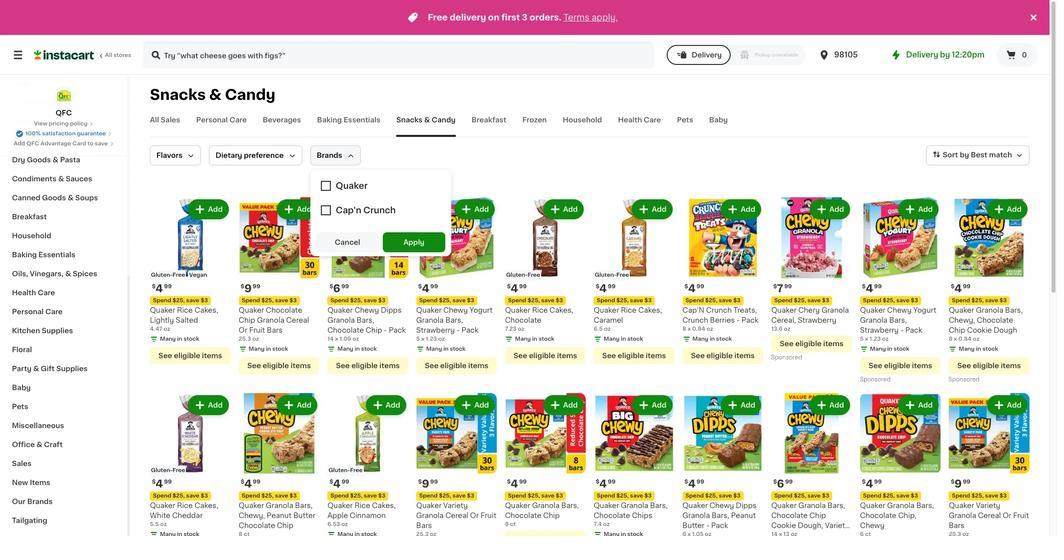 Task type: locate. For each thing, give the bounding box(es) containing it.
0 vertical spatial breakfast link
[[472, 115, 507, 137]]

0 horizontal spatial baby
[[12, 385, 31, 392]]

1 horizontal spatial brands
[[317, 152, 342, 159]]

1 vertical spatial butter
[[683, 523, 705, 530]]

all left stores
[[105, 53, 112, 58]]

pack
[[742, 317, 759, 324], [462, 327, 479, 334], [906, 327, 923, 334], [389, 327, 406, 334], [712, 523, 729, 530], [813, 533, 830, 537]]

rice for apple
[[355, 503, 370, 510]]

granola inside quaker granola bars, chewy, chocolate chip cookie dough 8 x 0.84 oz
[[976, 307, 1004, 314]]

kitchen supplies link
[[6, 322, 122, 341]]

personal care up kitchen supplies
[[12, 309, 63, 316]]

0 horizontal spatial dipps
[[381, 307, 402, 314]]

0 vertical spatial personal care link
[[196, 115, 247, 137]]

breakfast left frozen
[[472, 117, 507, 124]]

baking up brands dropdown button
[[317, 117, 342, 124]]

1 vertical spatial 8
[[949, 336, 953, 342]]

$ 6 99 for quaker chewy dipps granola bars, chocolate chip - pack
[[330, 283, 349, 294]]

chip inside 'quaker granola bars, chocolate chip 8 ct'
[[543, 513, 560, 520]]

5
[[416, 336, 420, 342], [860, 336, 864, 342]]

personal up the kitchen
[[12, 309, 44, 316]]

floral
[[12, 347, 32, 354]]

granola inside quaker granola bars, chocolate chips 7.4 oz
[[621, 503, 649, 510]]

items
[[824, 340, 844, 347], [202, 352, 222, 359], [646, 352, 666, 359], [735, 352, 755, 359], [557, 352, 577, 359], [291, 362, 311, 369], [468, 362, 489, 369], [912, 362, 933, 369], [380, 362, 400, 369], [1001, 362, 1022, 369]]

cookie up pack,
[[772, 523, 796, 530]]

8 inside cap'n crunch treats, crunch berries - pack 8 x 0.84 oz
[[683, 326, 687, 332]]

0 vertical spatial by
[[941, 51, 950, 59]]

chocolate
[[266, 307, 302, 314], [505, 317, 542, 324], [977, 317, 1014, 324], [328, 327, 364, 334], [594, 513, 630, 520], [860, 513, 897, 520], [505, 513, 542, 520], [772, 513, 808, 520], [239, 523, 275, 530]]

goods up "condiments"
[[27, 157, 51, 164]]

delivery inside button
[[692, 52, 722, 59]]

oz inside quaker granola bars, chocolate chips 7.4 oz
[[603, 522, 610, 528]]

supplies up floral link
[[42, 328, 73, 335]]

yogurt
[[470, 307, 493, 314], [914, 307, 937, 314]]

rice for white
[[177, 503, 193, 510]]

- inside cap'n crunch treats, crunch berries - pack 8 x 0.84 oz
[[737, 317, 740, 324]]

1 horizontal spatial or
[[470, 513, 479, 520]]

dipps inside quaker chewy dipps granola bars, peanut butter - pack
[[736, 503, 757, 510]]

health care link
[[618, 115, 661, 137], [6, 284, 122, 303]]

all for all stores
[[105, 53, 112, 58]]

rice inside "quaker rice cakes, chocolate 7.23 oz"
[[532, 307, 548, 314]]

sponsored badge image for quaker granola bars, chewy, chocolate chip cookie dough
[[949, 377, 979, 383]]

0 vertical spatial butter
[[293, 513, 316, 520]]

chewy, inside quaker granola bars, chewy, peanut butter chocolate chip
[[239, 513, 265, 520]]

cookie inside quaker granola bars, chewy, chocolate chip cookie dough 8 x 0.84 oz
[[968, 327, 992, 334]]

household link
[[563, 115, 602, 137], [6, 227, 122, 246]]

$ inside $ 7 99
[[774, 284, 777, 289]]

gluten-free up caramel
[[595, 272, 629, 278]]

$3
[[201, 298, 208, 303], [290, 298, 297, 303], [467, 298, 474, 303], [645, 298, 652, 303], [734, 298, 741, 303], [911, 298, 918, 303], [378, 298, 386, 303], [556, 298, 563, 303], [822, 298, 830, 303], [1000, 298, 1007, 303], [201, 494, 208, 499], [290, 494, 297, 499], [467, 494, 474, 499], [645, 494, 652, 499], [734, 494, 741, 499], [911, 494, 918, 499], [378, 494, 386, 499], [556, 494, 563, 499], [822, 494, 830, 499], [1000, 494, 1007, 499]]

1 horizontal spatial 6
[[777, 479, 785, 490]]

2 horizontal spatial 8
[[949, 336, 953, 342]]

1 horizontal spatial personal
[[196, 117, 228, 124]]

sales up flavors
[[161, 117, 180, 124]]

snacks & candy
[[150, 88, 276, 102], [397, 117, 456, 124]]

health care inside health care link
[[12, 290, 55, 297]]

dry
[[12, 157, 25, 164]]

gluten-free for quaker rice cakes, caramel
[[595, 272, 629, 278]]

quaker rice cakes, chocolate 7.23 oz
[[505, 307, 574, 332]]

terms apply. link
[[564, 14, 618, 22]]

gluten-free for quaker rice cakes, white cheddar
[[151, 468, 185, 474]]

household right frozen
[[563, 117, 602, 124]]

cakes, inside quaker rice cakes, apple cinnamon 6.53 oz
[[372, 503, 396, 510]]

personal care up dietary
[[196, 117, 247, 124]]

0 vertical spatial brands
[[317, 152, 342, 159]]

granola inside 'quaker granola bars, chocolate chip 8 ct'
[[532, 503, 560, 510]]

2 horizontal spatial bars
[[949, 523, 965, 530]]

gluten- for quaker rice cakes, caramel
[[595, 272, 617, 278]]

0 vertical spatial baking
[[317, 117, 342, 124]]

see eligible items inside product group
[[780, 340, 844, 347]]

gift
[[41, 366, 55, 373]]

delivery button
[[667, 45, 731, 65]]

household link up oils, vinegars, & spices link
[[6, 227, 122, 246]]

cookie left the dough at the bottom of page
[[968, 327, 992, 334]]

rice inside quaker rice cakes, caramel 6.5 oz
[[621, 307, 637, 314]]

free up quaker rice cakes, caramel 6.5 oz on the bottom right of the page
[[617, 272, 629, 278]]

1 horizontal spatial strawberry
[[798, 317, 837, 324]]

rice inside the quaker rice cakes, lightly salted 4.47 oz
[[177, 307, 193, 314]]

1 horizontal spatial cereal
[[446, 513, 469, 520]]

cider
[[38, 119, 58, 126]]

bars, inside quaker chewy dipps granola bars, peanut butter - pack
[[712, 513, 730, 520]]

by inside field
[[960, 152, 970, 159]]

baking essentials link up brands dropdown button
[[317, 115, 381, 137]]

oz inside quaker rice cakes, caramel 6.5 oz
[[604, 326, 611, 332]]

1 vertical spatial 6
[[777, 479, 785, 490]]

1 horizontal spatial 1.23
[[870, 336, 881, 342]]

2 horizontal spatial $ 9 99
[[951, 479, 971, 490]]

chewy, for chocolate
[[239, 513, 265, 520]]

breakfast link down canned goods & soups at left top
[[6, 208, 122, 227]]

Search field
[[144, 42, 653, 68]]

by right 'sort'
[[960, 152, 970, 159]]

personal care link up dietary
[[196, 115, 247, 137]]

cakes, for quaker rice cakes, caramel
[[639, 307, 662, 314]]

qfc down 100%
[[26, 141, 39, 147]]

personal up dietary
[[196, 117, 228, 124]]

$25,
[[173, 298, 185, 303], [261, 298, 274, 303], [439, 298, 451, 303], [617, 298, 629, 303], [705, 298, 718, 303], [883, 298, 895, 303], [350, 298, 363, 303], [528, 298, 540, 303], [794, 298, 807, 303], [972, 298, 984, 303], [173, 494, 185, 499], [261, 494, 274, 499], [439, 494, 451, 499], [617, 494, 629, 499], [705, 494, 718, 499], [883, 494, 895, 499], [350, 494, 363, 499], [528, 494, 540, 499], [794, 494, 807, 499], [972, 494, 984, 499]]

free up quaker rice cakes, apple cinnamon 6.53 oz
[[350, 468, 363, 474]]

1 1.23 from the left
[[426, 336, 437, 342]]

9
[[244, 283, 252, 294], [422, 479, 429, 490], [955, 479, 962, 490]]

best
[[971, 152, 988, 159]]

chip inside quaker granola bars, chocolate chip cookie dough, variety pack, value pack
[[810, 513, 826, 520]]

1 horizontal spatial baking
[[317, 117, 342, 124]]

sales link
[[6, 455, 122, 474]]

1 vertical spatial pets link
[[6, 398, 122, 417]]

sponsored badge image inside product group
[[772, 355, 802, 361]]

8
[[683, 326, 687, 332], [949, 336, 953, 342], [505, 522, 509, 528]]

quaker inside quaker granola bars, chocolate chips 7.4 oz
[[594, 503, 619, 510]]

0 horizontal spatial household
[[12, 233, 51, 240]]

0 vertical spatial goods
[[27, 157, 51, 164]]

granola inside quaker granola bars, chewy, peanut butter chocolate chip
[[266, 503, 293, 510]]

1 vertical spatial baby link
[[6, 379, 122, 398]]

by left 12:20pm
[[941, 51, 950, 59]]

granola inside quaker granola bars, chocolate chip, chewy
[[888, 503, 915, 510]]

health care
[[618, 117, 661, 124], [12, 290, 55, 297]]

goods for dry
[[27, 157, 51, 164]]

office
[[12, 442, 35, 449]]

baking essentials link up oils, vinegars, & spices
[[6, 246, 122, 265]]

0 vertical spatial pets link
[[677, 115, 694, 137]]

1 horizontal spatial qfc
[[56, 110, 72, 117]]

quaker inside quaker granola bars, chocolate chip cookie dough, variety pack, value pack
[[772, 503, 797, 510]]

goods down condiments & sauces
[[42, 195, 66, 202]]

many
[[160, 336, 176, 342], [604, 336, 620, 342], [693, 336, 709, 342], [515, 336, 531, 342], [249, 346, 265, 352], [426, 346, 442, 352], [870, 346, 886, 352], [338, 346, 353, 352], [959, 346, 975, 352]]

quaker chery granola cereal, strawberry 13.6 oz
[[772, 307, 849, 332]]

0 vertical spatial baby link
[[710, 115, 728, 137]]

condiments
[[12, 176, 56, 183]]

view pricing policy link
[[34, 120, 94, 128]]

condiments & sauces link
[[6, 170, 122, 189]]

1 horizontal spatial variety
[[825, 523, 850, 530]]

7
[[777, 283, 784, 294]]

sponsored badge image
[[772, 355, 802, 361], [860, 377, 891, 383], [949, 377, 979, 383]]

$ 6 99 up quaker granola bars, chocolate chip cookie dough, variety pack, value pack
[[774, 479, 793, 490]]

delivery
[[907, 51, 939, 59], [692, 52, 722, 59]]

0 vertical spatial candy
[[225, 88, 276, 102]]

1 vertical spatial cookie
[[772, 523, 796, 530]]

goods inside 'link'
[[42, 195, 66, 202]]

quaker rice cakes, apple cinnamon 6.53 oz
[[328, 503, 396, 528]]

&
[[209, 88, 222, 102], [424, 117, 430, 124], [31, 119, 37, 126], [53, 157, 58, 164], [58, 176, 64, 183], [68, 195, 74, 202], [65, 271, 71, 278], [33, 366, 39, 373], [37, 442, 42, 449]]

beverages inside 'link'
[[31, 100, 70, 107]]

98105 button
[[819, 41, 879, 69]]

quaker granola bars, chocolate chips 7.4 oz
[[594, 503, 668, 528]]

0 horizontal spatial breakfast
[[12, 214, 47, 221]]

baby link
[[710, 115, 728, 137], [6, 379, 122, 398]]

cakes, for quaker rice cakes, white cheddar
[[195, 503, 218, 510]]

100% satisfaction guarantee
[[26, 131, 106, 137]]

chewy, inside quaker granola bars, chewy, chocolate chip cookie dough 8 x 0.84 oz
[[949, 317, 976, 324]]

qfc up the view pricing policy link
[[56, 110, 72, 117]]

chewy inside quaker chewy dipps granola bars, peanut butter - pack
[[710, 503, 734, 510]]

-
[[737, 317, 740, 324], [457, 327, 460, 334], [901, 327, 904, 334], [384, 327, 387, 334], [707, 523, 710, 530]]

oz inside quaker chery granola cereal, strawberry 13.6 oz
[[784, 326, 791, 332]]

0 horizontal spatial snacks & candy
[[150, 88, 276, 102]]

0 horizontal spatial $ 9 99
[[241, 283, 260, 294]]

1 horizontal spatial bars
[[416, 523, 432, 530]]

0 horizontal spatial yogurt
[[470, 307, 493, 314]]

pets link
[[677, 115, 694, 137], [6, 398, 122, 417]]

cakes, inside "quaker rice cakes, chocolate 7.23 oz"
[[550, 307, 574, 314]]

gluten-free up "quaker rice cakes, chocolate 7.23 oz"
[[506, 272, 540, 278]]

personal
[[196, 117, 228, 124], [12, 309, 44, 316]]

0 horizontal spatial delivery
[[692, 52, 722, 59]]

1 horizontal spatial essentials
[[344, 117, 381, 124]]

1 horizontal spatial all
[[150, 117, 159, 124]]

1 horizontal spatial $ 6 99
[[774, 479, 793, 490]]

1 horizontal spatial health
[[618, 117, 642, 124]]

household down canned
[[12, 233, 51, 240]]

1 horizontal spatial personal care
[[196, 117, 247, 124]]

1 horizontal spatial household link
[[563, 115, 602, 137]]

free up the quaker rice cakes, white cheddar 5.5 oz
[[173, 468, 185, 474]]

quaker granola bars, chocolate chip 8 ct
[[505, 503, 579, 528]]

beverages up 'cider'
[[31, 100, 70, 107]]

crunch up berries
[[706, 307, 732, 314]]

1 horizontal spatial dipps
[[736, 503, 757, 510]]

0 horizontal spatial beverages
[[31, 100, 70, 107]]

baking essentials up brands dropdown button
[[317, 117, 381, 124]]

preference
[[244, 152, 284, 159]]

0.84 inside cap'n crunch treats, crunch berries - pack 8 x 0.84 oz
[[693, 326, 706, 332]]

free for quaker rice cakes, white cheddar
[[173, 468, 185, 474]]

2 horizontal spatial fruit
[[1014, 513, 1030, 520]]

butter inside quaker chewy dipps granola bars, peanut butter - pack
[[683, 523, 705, 530]]

by
[[941, 51, 950, 59], [960, 152, 970, 159]]

cakes, for quaker rice cakes, apple cinnamon
[[372, 503, 396, 510]]

fruit inside quaker chocolate chip granola cereal or fruit bars 25.3 oz
[[249, 327, 265, 334]]

1 vertical spatial household
[[12, 233, 51, 240]]

oz inside the quaker rice cakes, lightly salted 4.47 oz
[[164, 326, 170, 332]]

$ 6 99
[[330, 283, 349, 294], [774, 479, 793, 490]]

$ 6 99 up quaker chewy dipps granola bars, chocolate chip - pack 14 x 1.09 oz
[[330, 283, 349, 294]]

0 horizontal spatial personal
[[12, 309, 44, 316]]

chewy
[[444, 307, 468, 314], [888, 307, 912, 314], [355, 307, 379, 314], [710, 503, 734, 510], [860, 523, 885, 530]]

1 horizontal spatial 0.84
[[959, 336, 972, 342]]

delivery by 12:20pm
[[907, 51, 985, 59]]

quaker inside quaker rice cakes, apple cinnamon 6.53 oz
[[328, 503, 353, 510]]

2 quaker variety granola cereal or fruit bars from the left
[[949, 503, 1030, 530]]

brands
[[317, 152, 342, 159], [27, 499, 53, 506]]

free left vegan
[[173, 272, 185, 278]]

1 horizontal spatial sales
[[161, 117, 180, 124]]

chocolate inside quaker chocolate chip granola cereal or fruit bars 25.3 oz
[[266, 307, 302, 314]]

4
[[156, 283, 163, 294], [422, 283, 430, 294], [600, 283, 607, 294], [689, 283, 696, 294], [866, 283, 874, 294], [511, 283, 518, 294], [955, 283, 962, 294], [156, 479, 163, 490], [244, 479, 252, 490], [600, 479, 607, 490], [689, 479, 696, 490], [866, 479, 874, 490], [333, 479, 341, 490], [511, 479, 518, 490]]

household
[[563, 117, 602, 124], [12, 233, 51, 240]]

1 quaker variety granola cereal or fruit bars from the left
[[416, 503, 497, 530]]

1 vertical spatial all
[[150, 117, 159, 124]]

free
[[428, 14, 448, 22], [173, 272, 185, 278], [617, 272, 629, 278], [528, 272, 540, 278], [173, 468, 185, 474], [350, 468, 363, 474]]

1 vertical spatial dipps
[[736, 503, 757, 510]]

delivery
[[450, 14, 486, 22]]

dipps for quaker chewy dipps granola bars, chocolate chip - pack 14 x 1.09 oz
[[381, 307, 402, 314]]

0 horizontal spatial health
[[12, 290, 36, 297]]

vinegars,
[[30, 271, 64, 278]]

bars, inside quaker granola bars, chocolate chip cookie dough, variety pack, value pack
[[828, 503, 846, 510]]

0 horizontal spatial sales
[[12, 461, 32, 468]]

spend inside product group
[[775, 298, 793, 303]]

6 for quaker chewy dipps granola bars, chocolate chip - pack
[[333, 283, 341, 294]]

quaker rice cakes, caramel 6.5 oz
[[594, 307, 662, 332]]

view
[[34, 121, 48, 127]]

household link right the frozen link
[[563, 115, 602, 137]]

0 horizontal spatial fruit
[[249, 327, 265, 334]]

None search field
[[143, 41, 654, 69]]

1 horizontal spatial 8
[[683, 326, 687, 332]]

bars inside quaker chocolate chip granola cereal or fruit bars 25.3 oz
[[267, 327, 283, 334]]

100% satisfaction guarantee button
[[16, 128, 112, 138]]

chewy inside quaker chewy dipps granola bars, chocolate chip - pack 14 x 1.09 oz
[[355, 307, 379, 314]]

6 up quaker granola bars, chocolate chip cookie dough, variety pack, value pack
[[777, 479, 785, 490]]

breakfast down canned
[[12, 214, 47, 221]]

breakfast link left the frozen link
[[472, 115, 507, 137]]

0 horizontal spatial essentials
[[39, 252, 75, 259]]

quaker inside "quaker rice cakes, chocolate 7.23 oz"
[[505, 307, 531, 314]]

gluten-free up apple
[[329, 468, 363, 474]]

to
[[88, 141, 93, 147]]

product group
[[150, 198, 231, 364], [239, 198, 320, 374], [328, 198, 408, 374], [416, 198, 497, 374], [505, 198, 586, 364], [594, 198, 675, 364], [683, 198, 764, 364], [772, 198, 852, 363], [860, 198, 941, 385], [949, 198, 1030, 385], [150, 393, 231, 537], [239, 393, 320, 537], [328, 393, 408, 537], [416, 393, 497, 537], [505, 393, 586, 537], [594, 393, 675, 537], [683, 393, 764, 537], [772, 393, 852, 537], [860, 393, 941, 537], [949, 393, 1030, 537]]

cakes, for quaker rice cakes, lightly salted
[[195, 307, 218, 314]]

0 vertical spatial household
[[563, 117, 602, 124]]

oz inside the quaker rice cakes, white cheddar 5.5 oz
[[160, 522, 167, 528]]

free for quaker rice cakes, apple cinnamon
[[350, 468, 363, 474]]

qfc logo image
[[54, 87, 73, 106]]

0 button
[[997, 43, 1038, 67]]

qfc link
[[54, 87, 73, 118]]

snacks
[[150, 88, 206, 102], [397, 117, 423, 124]]

personal care link up kitchen supplies
[[6, 303, 122, 322]]

0 horizontal spatial bars
[[267, 327, 283, 334]]

8 inside quaker granola bars, chewy, chocolate chip cookie dough 8 x 0.84 oz
[[949, 336, 953, 342]]

cakes, inside the quaker rice cakes, white cheddar 5.5 oz
[[195, 503, 218, 510]]

gluten- up caramel
[[595, 272, 617, 278]]

sales
[[161, 117, 180, 124], [12, 461, 32, 468]]

sort by
[[943, 152, 970, 159]]

2 peanut from the left
[[731, 513, 756, 520]]

spend $25, save $3 inside product group
[[775, 298, 830, 303]]

1 horizontal spatial butter
[[683, 523, 705, 530]]

0 horizontal spatial baking essentials
[[12, 252, 75, 259]]

bars, inside quaker granola bars, chewy, chocolate chip cookie dough 8 x 0.84 oz
[[1006, 307, 1023, 314]]

save inside product group
[[808, 298, 821, 303]]

2 horizontal spatial or
[[1003, 513, 1012, 520]]

1 vertical spatial beverages
[[263, 117, 301, 124]]

1 vertical spatial health care
[[12, 290, 55, 297]]

0 vertical spatial health care
[[618, 117, 661, 124]]

6 up quaker chewy dipps granola bars, chocolate chip - pack 14 x 1.09 oz
[[333, 283, 341, 294]]

1 peanut from the left
[[267, 513, 292, 520]]

1 horizontal spatial baby
[[710, 117, 728, 124]]

bars, inside quaker chewy dipps granola bars, chocolate chip - pack 14 x 1.09 oz
[[357, 317, 374, 324]]

eligible
[[796, 340, 822, 347], [174, 352, 200, 359], [618, 352, 644, 359], [707, 352, 733, 359], [529, 352, 556, 359], [263, 362, 289, 369], [440, 362, 467, 369], [884, 362, 911, 369], [352, 362, 378, 369], [973, 362, 1000, 369]]

peanut
[[267, 513, 292, 520], [731, 513, 756, 520]]

gluten- up "quaker rice cakes, chocolate 7.23 oz"
[[506, 272, 528, 278]]

0 vertical spatial $ 6 99
[[330, 283, 349, 294]]

2 1.23 from the left
[[870, 336, 881, 342]]

chocolate inside 'quaker granola bars, chocolate chip 8 ct'
[[505, 513, 542, 520]]

oils,
[[12, 271, 28, 278]]

1 horizontal spatial sponsored badge image
[[860, 377, 891, 383]]

sales down office
[[12, 461, 32, 468]]

cakes, inside the quaker rice cakes, lightly salted 4.47 oz
[[195, 307, 218, 314]]

gluten-free
[[595, 272, 629, 278], [506, 272, 540, 278], [151, 468, 185, 474], [329, 468, 363, 474]]

0 vertical spatial baking essentials
[[317, 117, 381, 124]]

treats,
[[734, 307, 757, 314]]

strawberry
[[798, 317, 837, 324], [416, 327, 455, 334], [860, 327, 899, 334]]

pets
[[677, 117, 694, 124], [12, 404, 28, 411]]

supplies down floral link
[[56, 366, 88, 373]]

add inside button
[[830, 206, 844, 213]]

view pricing policy
[[34, 121, 88, 127]]

beverages up preference
[[263, 117, 301, 124]]

chocolate inside quaker granola bars, chewy, chocolate chip cookie dough 8 x 0.84 oz
[[977, 317, 1014, 324]]

in
[[177, 336, 182, 342], [621, 336, 626, 342], [710, 336, 715, 342], [532, 336, 538, 342], [266, 346, 271, 352], [444, 346, 449, 352], [888, 346, 893, 352], [355, 346, 360, 352], [976, 346, 982, 352]]

cakes, inside quaker rice cakes, caramel 6.5 oz
[[639, 307, 662, 314]]

frozen
[[523, 117, 547, 124]]

1 vertical spatial baking
[[12, 252, 37, 259]]

gluten- up apple
[[329, 468, 350, 474]]

free left delivery at top left
[[428, 14, 448, 22]]

rice inside quaker rice cakes, apple cinnamon 6.53 oz
[[355, 503, 370, 510]]

gluten- up white
[[151, 468, 173, 474]]

rice for lightly
[[177, 307, 193, 314]]

0 horizontal spatial breakfast link
[[6, 208, 122, 227]]

essentials up oils, vinegars, & spices
[[39, 252, 75, 259]]

qfc
[[56, 110, 72, 117], [26, 141, 39, 147]]

1 horizontal spatial health care
[[618, 117, 661, 124]]

free up "quaker rice cakes, chocolate 7.23 oz"
[[528, 272, 540, 278]]

6
[[333, 283, 341, 294], [777, 479, 785, 490]]

1 vertical spatial supplies
[[56, 366, 88, 373]]

gluten-free up white
[[151, 468, 185, 474]]

or
[[239, 327, 247, 334], [470, 513, 479, 520], [1003, 513, 1012, 520]]

0 horizontal spatial 0.84
[[693, 326, 706, 332]]

bars, inside 'quaker granola bars, chocolate chip 8 ct'
[[562, 503, 579, 510]]

crunch down cap'n
[[683, 317, 709, 324]]

free for quaker rice cakes, caramel
[[617, 272, 629, 278]]

baking essentials up vinegars,
[[12, 252, 75, 259]]

brands inside dropdown button
[[317, 152, 342, 159]]

0 vertical spatial 6
[[333, 283, 341, 294]]

1 horizontal spatial baking essentials link
[[317, 115, 381, 137]]

x inside cap'n crunch treats, crunch berries - pack 8 x 0.84 oz
[[688, 326, 691, 332]]

quaker inside quaker chewy dipps granola bars, peanut butter - pack
[[683, 503, 708, 510]]

0 horizontal spatial or
[[239, 327, 247, 334]]

0 vertical spatial snacks
[[150, 88, 206, 102]]

0 horizontal spatial brands
[[27, 499, 53, 506]]

baking up oils,
[[12, 252, 37, 259]]

essentials up brands dropdown button
[[344, 117, 381, 124]]

cereal
[[286, 317, 309, 324], [446, 513, 469, 520], [978, 513, 1001, 520]]

1 horizontal spatial 5
[[860, 336, 864, 342]]

cancel button
[[316, 233, 379, 253]]

all up flavors
[[150, 117, 159, 124]]

chocolate inside quaker chewy dipps granola bars, chocolate chip - pack 14 x 1.09 oz
[[328, 327, 364, 334]]

0 vertical spatial chewy,
[[949, 317, 976, 324]]

0 vertical spatial sales
[[161, 117, 180, 124]]

1 vertical spatial 0.84
[[959, 336, 972, 342]]

party & gift supplies
[[12, 366, 88, 373]]

0 horizontal spatial health care link
[[6, 284, 122, 303]]

all for all sales
[[150, 117, 159, 124]]

delivery by 12:20pm link
[[891, 49, 985, 61]]

dipps inside quaker chewy dipps granola bars, chocolate chip - pack 14 x 1.09 oz
[[381, 307, 402, 314]]



Task type: describe. For each thing, give the bounding box(es) containing it.
quaker chocolate chip granola cereal or fruit bars 25.3 oz
[[239, 307, 309, 342]]

pack inside quaker granola bars, chocolate chip cookie dough, variety pack, value pack
[[813, 533, 830, 537]]

bars, inside quaker granola bars, chocolate chip, chewy
[[917, 503, 934, 510]]

14
[[328, 336, 334, 342]]

granola inside quaker chewy dipps granola bars, peanut butter - pack
[[683, 513, 710, 520]]

terms
[[564, 14, 590, 22]]

office & craft
[[12, 442, 63, 449]]

7.4
[[594, 522, 602, 528]]

limited time offer region
[[0, 0, 1028, 35]]

all stores link
[[34, 41, 132, 69]]

1 vertical spatial personal care
[[12, 309, 63, 316]]

gluten- for quaker rice cakes, white cheddar
[[151, 468, 173, 474]]

stores
[[113, 53, 131, 58]]

flavors button
[[150, 146, 201, 166]]

cinnamon
[[350, 513, 386, 520]]

beer & cider
[[12, 119, 58, 126]]

0 horizontal spatial baby link
[[6, 379, 122, 398]]

all sales
[[150, 117, 180, 124]]

quaker inside quaker granola bars, chewy, chocolate chip cookie dough 8 x 0.84 oz
[[949, 307, 975, 314]]

gluten-free for quaker rice cakes, chocolate
[[506, 272, 540, 278]]

quaker inside quaker granola bars, chewy, peanut butter chocolate chip
[[239, 503, 264, 510]]

chocolate inside "quaker rice cakes, chocolate 7.23 oz"
[[505, 317, 542, 324]]

1 horizontal spatial household
[[563, 117, 602, 124]]

quaker chewy dipps granola bars, peanut butter - pack
[[683, 503, 757, 530]]

canned
[[12, 195, 40, 202]]

0 vertical spatial snacks & candy
[[150, 88, 276, 102]]

chip,
[[899, 513, 917, 520]]

strawberry inside quaker chery granola cereal, strawberry 13.6 oz
[[798, 317, 837, 324]]

quaker inside the quaker rice cakes, lightly salted 4.47 oz
[[150, 307, 175, 314]]

items
[[30, 480, 50, 487]]

by for sort
[[960, 152, 970, 159]]

gluten- for quaker rice cakes, chocolate
[[506, 272, 528, 278]]

cap'n crunch treats, crunch berries - pack 8 x 0.84 oz
[[683, 307, 759, 332]]

1 horizontal spatial beverages
[[263, 117, 301, 124]]

frozen link
[[523, 115, 547, 137]]

pricing
[[49, 121, 69, 127]]

liquor
[[12, 138, 35, 145]]

our
[[12, 499, 25, 506]]

quaker chewy dipps granola bars, chocolate chip - pack 14 x 1.09 oz
[[328, 307, 406, 342]]

chip inside quaker granola bars, chewy, chocolate chip cookie dough 8 x 0.84 oz
[[949, 327, 966, 334]]

dry goods & pasta link
[[6, 151, 122, 170]]

by for delivery
[[941, 51, 950, 59]]

6 for quaker granola bars, chocolate chip cookie dough, variety pack, value pack
[[777, 479, 785, 490]]

quaker granola bars, chocolate chip cookie dough, variety pack, value pack
[[772, 503, 850, 537]]

quaker inside quaker rice cakes, caramel 6.5 oz
[[594, 307, 619, 314]]

sponsored badge image for quaker chewy yogurt granola bars, strawberry - pack
[[860, 377, 891, 383]]

0 horizontal spatial qfc
[[26, 141, 39, 147]]

1 horizontal spatial 9
[[422, 479, 429, 490]]

1 quaker chewy yogurt granola bars, strawberry - pack 5 x 1.23 oz from the left
[[416, 307, 493, 342]]

first
[[502, 14, 520, 22]]

party & gift supplies link
[[6, 360, 122, 379]]

condiments & sauces
[[12, 176, 92, 183]]

sauces
[[66, 176, 92, 183]]

1 vertical spatial health
[[12, 290, 36, 297]]

0 vertical spatial baking essentials link
[[317, 115, 381, 137]]

$3 inside product group
[[822, 298, 830, 303]]

2 horizontal spatial cereal
[[978, 513, 1001, 520]]

cookie inside quaker granola bars, chocolate chip cookie dough, variety pack, value pack
[[772, 523, 796, 530]]

oz inside quaker chocolate chip granola cereal or fruit bars 25.3 oz
[[253, 336, 259, 342]]

white
[[150, 513, 170, 520]]

0 vertical spatial qfc
[[56, 110, 72, 117]]

0 vertical spatial crunch
[[706, 307, 732, 314]]

dietary preference
[[216, 152, 284, 159]]

quaker inside 'quaker granola bars, chocolate chip 8 ct'
[[505, 503, 531, 510]]

chewy, for cookie
[[949, 317, 976, 324]]

free for quaker rice cakes, chocolate
[[528, 272, 540, 278]]

1 vertical spatial crunch
[[683, 317, 709, 324]]

eligible inside product group
[[796, 340, 822, 347]]

pack inside cap'n crunch treats, crunch berries - pack 8 x 0.84 oz
[[742, 317, 759, 324]]

miscellaneous
[[12, 423, 64, 430]]

goods for canned
[[42, 195, 66, 202]]

lightly
[[150, 317, 174, 324]]

cheddar
[[172, 513, 203, 520]]

quaker inside the quaker rice cakes, white cheddar 5.5 oz
[[150, 503, 175, 510]]

gluten-free for quaker rice cakes, apple cinnamon
[[329, 468, 363, 474]]

policy
[[70, 121, 88, 127]]

dietary
[[216, 152, 242, 159]]

dipps for quaker chewy dipps granola bars, peanut butter - pack
[[736, 503, 757, 510]]

Best match Sort by field
[[927, 146, 1030, 166]]

0 vertical spatial supplies
[[42, 328, 73, 335]]

1 vertical spatial sales
[[12, 461, 32, 468]]

oz inside quaker chewy dipps granola bars, chocolate chip - pack 14 x 1.09 oz
[[353, 336, 359, 342]]

match
[[990, 152, 1013, 159]]

1 horizontal spatial snacks
[[397, 117, 423, 124]]

99 inside $ 7 99
[[785, 284, 792, 289]]

granola inside quaker chery granola cereal, strawberry 13.6 oz
[[822, 307, 849, 314]]

quaker inside quaker chocolate chip granola cereal or fruit bars 25.3 oz
[[239, 307, 264, 314]]

party
[[12, 366, 32, 373]]

13.6
[[772, 326, 783, 332]]

quaker inside quaker chewy dipps granola bars, chocolate chip - pack 14 x 1.09 oz
[[328, 307, 353, 314]]

2 horizontal spatial 9
[[955, 479, 962, 490]]

1 horizontal spatial baking essentials
[[317, 117, 381, 124]]

0 vertical spatial health care link
[[618, 115, 661, 137]]

new items
[[12, 480, 50, 487]]

butter inside quaker granola bars, chewy, peanut butter chocolate chip
[[293, 513, 316, 520]]

quaker granola bars, chocolate chip, chewy
[[860, 503, 934, 530]]

beer
[[12, 119, 29, 126]]

0.84 inside quaker granola bars, chewy, chocolate chip cookie dough 8 x 0.84 oz
[[959, 336, 972, 342]]

x inside quaker chewy dipps granola bars, chocolate chip - pack 14 x 1.09 oz
[[335, 336, 338, 342]]

1 horizontal spatial breakfast
[[472, 117, 507, 124]]

cereal inside quaker chocolate chip granola cereal or fruit bars 25.3 oz
[[286, 317, 309, 324]]

- inside quaker chewy dipps granola bars, chocolate chip - pack 14 x 1.09 oz
[[384, 327, 387, 334]]

8 inside 'quaker granola bars, chocolate chip 8 ct'
[[505, 522, 509, 528]]

quaker inside quaker chery granola cereal, strawberry 13.6 oz
[[772, 307, 797, 314]]

granola inside quaker granola bars, chocolate chip cookie dough, variety pack, value pack
[[799, 503, 826, 510]]

quaker granola bars, chewy, chocolate chip cookie dough 8 x 0.84 oz
[[949, 307, 1023, 342]]

pack inside quaker chewy dipps granola bars, chocolate chip - pack 14 x 1.09 oz
[[389, 327, 406, 334]]

1 yogurt from the left
[[470, 307, 493, 314]]

office & craft link
[[6, 436, 122, 455]]

1 vertical spatial brands
[[27, 499, 53, 506]]

miscellaneous link
[[6, 417, 122, 436]]

cancel
[[335, 239, 360, 246]]

pack inside quaker chewy dipps granola bars, peanut butter - pack
[[712, 523, 729, 530]]

variety inside quaker granola bars, chocolate chip cookie dough, variety pack, value pack
[[825, 523, 850, 530]]

best match
[[971, 152, 1013, 159]]

quaker inside quaker granola bars, chocolate chip, chewy
[[860, 503, 886, 510]]

tailgating link
[[6, 512, 122, 531]]

cakes, for quaker rice cakes, chocolate
[[550, 307, 574, 314]]

berries
[[710, 317, 735, 324]]

value
[[792, 533, 811, 537]]

2 horizontal spatial variety
[[976, 503, 1001, 510]]

canned goods & soups link
[[6, 189, 122, 208]]

oz inside cap'n crunch treats, crunch berries - pack 8 x 0.84 oz
[[707, 326, 714, 332]]

soups
[[75, 195, 98, 202]]

oils, vinegars, & spices
[[12, 271, 97, 278]]

kitchen
[[12, 328, 40, 335]]

dough
[[994, 327, 1018, 334]]

sponsored badge image for quaker chery granola cereal, strawberry
[[772, 355, 802, 361]]

hard beverages
[[12, 100, 70, 107]]

1 horizontal spatial baby link
[[710, 115, 728, 137]]

& inside "link"
[[58, 176, 64, 183]]

granola inside quaker chocolate chip granola cereal or fruit bars 25.3 oz
[[257, 317, 285, 324]]

quaker rice cakes, lightly salted 4.47 oz
[[150, 307, 218, 332]]

dry goods & pasta
[[12, 157, 80, 164]]

items inside product group
[[824, 340, 844, 347]]

bars, inside quaker granola bars, chewy, peanut butter chocolate chip
[[295, 503, 313, 510]]

1 horizontal spatial snacks & candy
[[397, 117, 456, 124]]

& inside 'link'
[[68, 195, 74, 202]]

1 horizontal spatial pets link
[[677, 115, 694, 137]]

oz inside quaker granola bars, chewy, chocolate chip cookie dough 8 x 0.84 oz
[[973, 336, 980, 342]]

chocolate inside quaker granola bars, chocolate chip cookie dough, variety pack, value pack
[[772, 513, 808, 520]]

bars, inside quaker granola bars, chocolate chips 7.4 oz
[[650, 503, 668, 510]]

peanut inside quaker chewy dipps granola bars, peanut butter - pack
[[731, 513, 756, 520]]

satisfaction
[[42, 131, 76, 137]]

on
[[488, 14, 500, 22]]

1 5 from the left
[[416, 336, 420, 342]]

our brands link
[[6, 493, 122, 512]]

1 horizontal spatial candy
[[432, 117, 456, 124]]

7.23
[[505, 326, 517, 332]]

x inside quaker granola bars, chewy, chocolate chip cookie dough 8 x 0.84 oz
[[954, 336, 958, 342]]

quaker rice cakes, white cheddar 5.5 oz
[[150, 503, 218, 528]]

0 vertical spatial baby
[[710, 117, 728, 124]]

1 horizontal spatial $ 9 99
[[418, 479, 438, 490]]

chewy inside quaker granola bars, chocolate chip, chewy
[[860, 523, 885, 530]]

chip inside quaker granola bars, chewy, peanut butter chocolate chip
[[277, 523, 294, 530]]

add qfc advantage card to save link
[[14, 140, 114, 148]]

tailgating
[[12, 518, 47, 525]]

1 vertical spatial pets
[[12, 404, 28, 411]]

product group containing 7
[[772, 198, 852, 363]]

peanut inside quaker granola bars, chewy, peanut butter chocolate chip
[[267, 513, 292, 520]]

2 quaker chewy yogurt granola bars, strawberry - pack 5 x 1.23 oz from the left
[[860, 307, 937, 342]]

1 vertical spatial essentials
[[39, 252, 75, 259]]

or inside quaker chocolate chip granola cereal or fruit bars 25.3 oz
[[239, 327, 247, 334]]

6.53
[[328, 522, 340, 528]]

salted
[[176, 317, 198, 324]]

1 vertical spatial baby
[[12, 385, 31, 392]]

quaker granola bars, chewy, peanut butter chocolate chip
[[239, 503, 316, 530]]

1 vertical spatial personal
[[12, 309, 44, 316]]

service type group
[[667, 45, 807, 65]]

1 horizontal spatial fruit
[[481, 513, 497, 520]]

instacart logo image
[[34, 49, 94, 61]]

chocolate inside quaker granola bars, chocolate chips 7.4 oz
[[594, 513, 630, 520]]

0 vertical spatial personal
[[196, 117, 228, 124]]

chocolate inside quaker granola bars, chewy, peanut butter chocolate chip
[[239, 523, 275, 530]]

rice for caramel
[[621, 307, 637, 314]]

0 horizontal spatial variety
[[444, 503, 468, 510]]

oils, vinegars, & spices link
[[6, 265, 122, 284]]

chip inside quaker chocolate chip granola cereal or fruit bars 25.3 oz
[[239, 317, 255, 324]]

1 horizontal spatial pets
[[677, 117, 694, 124]]

see inside product group
[[780, 340, 794, 347]]

card
[[72, 141, 86, 147]]

0 horizontal spatial personal care link
[[6, 303, 122, 322]]

1 vertical spatial household link
[[6, 227, 122, 246]]

kitchen supplies
[[12, 328, 73, 335]]

- inside quaker chewy dipps granola bars, peanut butter - pack
[[707, 523, 710, 530]]

chocolate inside quaker granola bars, chocolate chip, chewy
[[860, 513, 897, 520]]

vegan
[[189, 272, 207, 278]]

spices
[[73, 271, 97, 278]]

5.5
[[150, 522, 159, 528]]

apply
[[404, 239, 425, 246]]

caramel
[[594, 317, 623, 324]]

delivery for delivery
[[692, 52, 722, 59]]

4.47
[[150, 326, 162, 332]]

1 vertical spatial breakfast
[[12, 214, 47, 221]]

0 horizontal spatial 9
[[244, 283, 252, 294]]

add qfc advantage card to save
[[14, 141, 108, 147]]

granola inside quaker chewy dipps granola bars, chocolate chip - pack 14 x 1.09 oz
[[328, 317, 355, 324]]

add button inside product group
[[811, 201, 849, 219]]

brands button
[[310, 146, 361, 166]]

delivery for delivery by 12:20pm
[[907, 51, 939, 59]]

oz inside "quaker rice cakes, chocolate 7.23 oz"
[[518, 326, 525, 332]]

chips
[[632, 513, 653, 520]]

2 yogurt from the left
[[914, 307, 937, 314]]

wine
[[12, 81, 30, 88]]

6.5
[[594, 326, 603, 332]]

1 horizontal spatial breakfast link
[[472, 115, 507, 137]]

0 horizontal spatial strawberry
[[416, 327, 455, 334]]

floral link
[[6, 341, 122, 360]]

chery
[[799, 307, 820, 314]]

beer & cider link
[[6, 113, 122, 132]]

0 vertical spatial personal care
[[196, 117, 247, 124]]

all stores
[[105, 53, 131, 58]]

hard
[[12, 100, 30, 107]]

0 horizontal spatial baking essentials link
[[6, 246, 122, 265]]

$ 6 99 for quaker granola bars, chocolate chip cookie dough, variety pack, value pack
[[774, 479, 793, 490]]

our brands
[[12, 499, 53, 506]]

gluten- left vegan
[[151, 272, 173, 278]]

2 5 from the left
[[860, 336, 864, 342]]

oz inside quaker rice cakes, apple cinnamon 6.53 oz
[[341, 522, 348, 528]]

gluten-free vegan
[[151, 272, 207, 278]]

rice for chocolate
[[532, 307, 548, 314]]

gluten- for quaker rice cakes, apple cinnamon
[[329, 468, 350, 474]]

2 horizontal spatial strawberry
[[860, 327, 899, 334]]

apply button
[[383, 233, 445, 253]]

free inside limited time offer region
[[428, 14, 448, 22]]



Task type: vqa. For each thing, say whether or not it's contained in the screenshot.
$0.58
no



